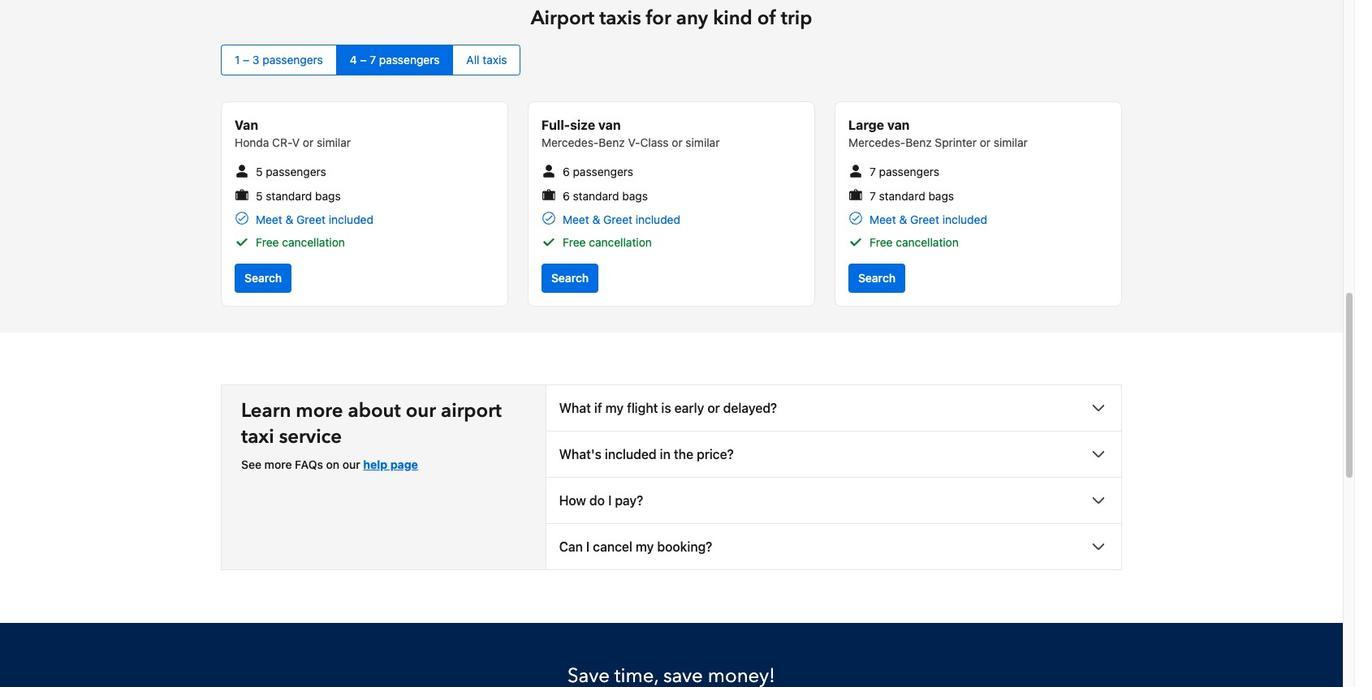 Task type: locate. For each thing, give the bounding box(es) containing it.
2 horizontal spatial free
[[870, 235, 893, 249]]

0 horizontal spatial standard
[[266, 189, 312, 203]]

free cancellation down 7 standard bags
[[870, 235, 959, 249]]

1 bags from the left
[[315, 189, 341, 203]]

0 horizontal spatial van
[[599, 118, 621, 133]]

1 meet & greet included from the left
[[256, 213, 374, 226]]

& for van
[[593, 213, 600, 226]]

taxis inside sort results by element
[[483, 53, 507, 67]]

free down 5 standard bags
[[256, 235, 279, 249]]

or inside full-size van mercedes-benz v-class or similar
[[672, 136, 683, 150]]

2 – from the left
[[360, 53, 367, 67]]

7 right 4
[[370, 53, 376, 67]]

1 horizontal spatial search button
[[542, 264, 599, 293]]

1 horizontal spatial cancellation
[[589, 235, 652, 249]]

large
[[849, 118, 885, 133]]

can i cancel my booking?
[[559, 540, 713, 555]]

1 horizontal spatial i
[[608, 494, 612, 508]]

taxis left for
[[600, 5, 641, 32]]

free cancellation
[[256, 235, 345, 249], [563, 235, 652, 249], [870, 235, 959, 249]]

taxis right all
[[483, 53, 507, 67]]

1 search button from the left
[[235, 264, 292, 293]]

or right sprinter
[[980, 136, 991, 150]]

0 vertical spatial taxis
[[600, 5, 641, 32]]

meet & greet included down 6 standard bags
[[563, 213, 681, 226]]

i right can
[[586, 540, 590, 555]]

7 passengers
[[870, 165, 940, 179]]

2 6 from the top
[[563, 189, 570, 203]]

bags for van
[[622, 189, 648, 203]]

0 horizontal spatial our
[[343, 458, 360, 472]]

0 horizontal spatial meet
[[256, 213, 282, 226]]

meet
[[256, 213, 282, 226], [563, 213, 589, 226], [870, 213, 896, 226]]

standard down 6 passengers on the top left
[[573, 189, 619, 203]]

passengers up 5 standard bags
[[266, 165, 326, 179]]

my right cancel
[[636, 540, 654, 555]]

2 greet from the left
[[604, 213, 633, 226]]

2 standard from the left
[[573, 189, 619, 203]]

3 & from the left
[[900, 213, 907, 226]]

1 horizontal spatial –
[[360, 53, 367, 67]]

0 horizontal spatial –
[[243, 53, 249, 67]]

3 meet & greet included from the left
[[870, 213, 988, 226]]

2 & from the left
[[593, 213, 600, 226]]

size
[[570, 118, 595, 133]]

or inside dropdown button
[[708, 401, 720, 416]]

more right see
[[264, 458, 292, 472]]

0 vertical spatial 6
[[563, 165, 570, 179]]

4 – 7 passengers
[[350, 53, 440, 67]]

free cancellation down 5 standard bags
[[256, 235, 345, 249]]

2 horizontal spatial greet
[[911, 213, 940, 226]]

1 vertical spatial 5
[[256, 189, 263, 203]]

passengers right 4
[[379, 53, 440, 67]]

1 horizontal spatial meet
[[563, 213, 589, 226]]

2 benz from the left
[[906, 136, 932, 150]]

taxis for airport
[[600, 5, 641, 32]]

what's included in the price? button
[[546, 432, 1122, 477]]

greet for cr-
[[297, 213, 326, 226]]

1 horizontal spatial standard
[[573, 189, 619, 203]]

–
[[243, 53, 249, 67], [360, 53, 367, 67]]

0 vertical spatial i
[[608, 494, 612, 508]]

bags down 6 passengers on the top left
[[622, 189, 648, 203]]

1 – from the left
[[243, 53, 249, 67]]

2 free cancellation from the left
[[563, 235, 652, 249]]

1 similar from the left
[[317, 136, 351, 150]]

airport
[[531, 5, 595, 32]]

2 horizontal spatial meet
[[870, 213, 896, 226]]

1 vertical spatial our
[[343, 458, 360, 472]]

1 cancellation from the left
[[282, 235, 345, 249]]

1 horizontal spatial free cancellation
[[563, 235, 652, 249]]

0 horizontal spatial search
[[244, 271, 282, 285]]

more right learn
[[296, 398, 343, 425]]

1 horizontal spatial taxis
[[600, 5, 641, 32]]

any
[[676, 5, 708, 32]]

5 down honda
[[256, 165, 263, 179]]

included down 5 standard bags
[[329, 213, 374, 226]]

1 & from the left
[[285, 213, 293, 226]]

2 meet & greet included from the left
[[563, 213, 681, 226]]

benz inside large van mercedes-benz sprinter or similar
[[906, 136, 932, 150]]

1 vertical spatial i
[[586, 540, 590, 555]]

meet & greet included for van
[[563, 213, 681, 226]]

v-
[[628, 136, 640, 150]]

search button for van
[[542, 264, 599, 293]]

1 horizontal spatial greet
[[604, 213, 633, 226]]

2 cancellation from the left
[[589, 235, 652, 249]]

cancellation down 5 standard bags
[[282, 235, 345, 249]]

the
[[674, 447, 694, 462]]

1 standard from the left
[[266, 189, 312, 203]]

5 for 5 standard bags
[[256, 189, 263, 203]]

1 horizontal spatial meet & greet included
[[563, 213, 681, 226]]

1 horizontal spatial similar
[[686, 136, 720, 150]]

included
[[329, 213, 374, 226], [636, 213, 681, 226], [943, 213, 988, 226], [605, 447, 657, 462]]

standard down the 7 passengers on the top right of page
[[879, 189, 926, 203]]

6 for 6 passengers
[[563, 165, 570, 179]]

2 horizontal spatial meet & greet included
[[870, 213, 988, 226]]

honda
[[235, 136, 269, 150]]

similar right v
[[317, 136, 351, 150]]

meet for mercedes-
[[870, 213, 896, 226]]

bags down 5 passengers on the top left of the page
[[315, 189, 341, 203]]

i inside can i cancel my booking? 'dropdown button'
[[586, 540, 590, 555]]

2 horizontal spatial bags
[[929, 189, 954, 203]]

&
[[285, 213, 293, 226], [593, 213, 600, 226], [900, 213, 907, 226]]

search button for mercedes-
[[849, 264, 906, 293]]

or right class at left
[[672, 136, 683, 150]]

0 horizontal spatial my
[[606, 401, 624, 416]]

i
[[608, 494, 612, 508], [586, 540, 590, 555]]

meet & greet included down 5 standard bags
[[256, 213, 374, 226]]

0 horizontal spatial i
[[586, 540, 590, 555]]

van right large
[[888, 118, 910, 133]]

& for mercedes-
[[900, 213, 907, 226]]

all taxis
[[467, 53, 507, 67]]

or inside the van honda cr-v or similar
[[303, 136, 314, 150]]

meet down 5 standard bags
[[256, 213, 282, 226]]

6 down 6 passengers on the top left
[[563, 189, 570, 203]]

6
[[563, 165, 570, 179], [563, 189, 570, 203]]

learn
[[241, 398, 291, 425]]

of
[[758, 5, 776, 32]]

meet & greet included
[[256, 213, 374, 226], [563, 213, 681, 226], [870, 213, 988, 226]]

3 similar from the left
[[994, 136, 1028, 150]]

or right v
[[303, 136, 314, 150]]

2 bags from the left
[[622, 189, 648, 203]]

van inside large van mercedes-benz sprinter or similar
[[888, 118, 910, 133]]

1 vertical spatial 7
[[870, 165, 876, 179]]

benz left v-
[[599, 136, 625, 150]]

cancellation for cr-
[[282, 235, 345, 249]]

2 free from the left
[[563, 235, 586, 249]]

meet for cr-
[[256, 213, 282, 226]]

0 vertical spatial 7
[[370, 53, 376, 67]]

cancellation down 7 standard bags
[[896, 235, 959, 249]]

our right the on
[[343, 458, 360, 472]]

5 passengers
[[256, 165, 326, 179]]

2 horizontal spatial similar
[[994, 136, 1028, 150]]

0 horizontal spatial taxis
[[483, 53, 507, 67]]

0 horizontal spatial similar
[[317, 136, 351, 150]]

1 vertical spatial 6
[[563, 189, 570, 203]]

1 6 from the top
[[563, 165, 570, 179]]

2 horizontal spatial search button
[[849, 264, 906, 293]]

5
[[256, 165, 263, 179], [256, 189, 263, 203]]

search button
[[235, 264, 292, 293], [542, 264, 599, 293], [849, 264, 906, 293]]

2 similar from the left
[[686, 136, 720, 150]]

1 horizontal spatial benz
[[906, 136, 932, 150]]

2 search button from the left
[[542, 264, 599, 293]]

3 free from the left
[[870, 235, 893, 249]]

free down 7 standard bags
[[870, 235, 893, 249]]

cancellation for mercedes-
[[896, 235, 959, 249]]

free down 6 standard bags
[[563, 235, 586, 249]]

passengers up 6 standard bags
[[573, 165, 634, 179]]

mercedes- down "size"
[[542, 136, 599, 150]]

free for van
[[563, 235, 586, 249]]

my inside dropdown button
[[606, 401, 624, 416]]

how
[[559, 494, 586, 508]]

page
[[390, 458, 418, 472]]

full-
[[542, 118, 570, 133]]

2 mercedes- from the left
[[849, 136, 906, 150]]

6 passengers
[[563, 165, 634, 179]]

3 cancellation from the left
[[896, 235, 959, 249]]

meet & greet included for mercedes-
[[870, 213, 988, 226]]

included inside dropdown button
[[605, 447, 657, 462]]

all
[[467, 53, 480, 67]]

i right the do
[[608, 494, 612, 508]]

0 horizontal spatial &
[[285, 213, 293, 226]]

bags down the 7 passengers on the top right of page
[[929, 189, 954, 203]]

& down 6 standard bags
[[593, 213, 600, 226]]

1 horizontal spatial search
[[551, 271, 589, 285]]

1 meet from the left
[[256, 213, 282, 226]]

1 horizontal spatial more
[[296, 398, 343, 425]]

3 standard from the left
[[879, 189, 926, 203]]

cr-
[[272, 136, 292, 150]]

about
[[348, 398, 401, 425]]

3 free cancellation from the left
[[870, 235, 959, 249]]

3 search button from the left
[[849, 264, 906, 293]]

benz up the 7 passengers on the top right of page
[[906, 136, 932, 150]]

meet for van
[[563, 213, 589, 226]]

search button for cr-
[[235, 264, 292, 293]]

0 horizontal spatial meet & greet included
[[256, 213, 374, 226]]

airport
[[441, 398, 502, 425]]

1 horizontal spatial free
[[563, 235, 586, 249]]

3 greet from the left
[[911, 213, 940, 226]]

or right early at the bottom
[[708, 401, 720, 416]]

included for mercedes-
[[943, 213, 988, 226]]

greet
[[297, 213, 326, 226], [604, 213, 633, 226], [911, 213, 940, 226]]

free cancellation down 6 standard bags
[[563, 235, 652, 249]]

passengers for van
[[266, 165, 326, 179]]

more
[[296, 398, 343, 425], [264, 458, 292, 472]]

early
[[675, 401, 704, 416]]

free for cr-
[[256, 235, 279, 249]]

similar inside the van honda cr-v or similar
[[317, 136, 351, 150]]

free
[[256, 235, 279, 249], [563, 235, 586, 249], [870, 235, 893, 249]]

– right 1
[[243, 53, 249, 67]]

2 5 from the top
[[256, 189, 263, 203]]

– right 4
[[360, 53, 367, 67]]

or
[[303, 136, 314, 150], [672, 136, 683, 150], [980, 136, 991, 150], [708, 401, 720, 416]]

included for van
[[636, 213, 681, 226]]

0 vertical spatial 5
[[256, 165, 263, 179]]

taxi
[[241, 424, 274, 451]]

bags
[[315, 189, 341, 203], [622, 189, 648, 203], [929, 189, 954, 203]]

booking?
[[657, 540, 713, 555]]

passengers up 7 standard bags
[[879, 165, 940, 179]]

standard for cr-
[[266, 189, 312, 203]]

meet down 7 standard bags
[[870, 213, 896, 226]]

greet for van
[[604, 213, 633, 226]]

what's
[[559, 447, 602, 462]]

2 search from the left
[[551, 271, 589, 285]]

cancel
[[593, 540, 633, 555]]

our right about
[[406, 398, 436, 425]]

3 bags from the left
[[929, 189, 954, 203]]

taxis
[[600, 5, 641, 32], [483, 53, 507, 67]]

greet down 5 standard bags
[[297, 213, 326, 226]]

included down 7 standard bags
[[943, 213, 988, 226]]

0 vertical spatial my
[[606, 401, 624, 416]]

0 horizontal spatial free
[[256, 235, 279, 249]]

1 free from the left
[[256, 235, 279, 249]]

benz
[[599, 136, 625, 150], [906, 136, 932, 150]]

van right "size"
[[599, 118, 621, 133]]

our
[[406, 398, 436, 425], [343, 458, 360, 472]]

& down 7 standard bags
[[900, 213, 907, 226]]

2 meet from the left
[[563, 213, 589, 226]]

1 horizontal spatial bags
[[622, 189, 648, 203]]

6 up 6 standard bags
[[563, 165, 570, 179]]

van
[[599, 118, 621, 133], [888, 118, 910, 133]]

standard down 5 passengers on the top left of the page
[[266, 189, 312, 203]]

search
[[244, 271, 282, 285], [551, 271, 589, 285], [858, 271, 896, 285]]

1 horizontal spatial my
[[636, 540, 654, 555]]

7
[[370, 53, 376, 67], [870, 165, 876, 179], [870, 189, 876, 203]]

mercedes- down large
[[849, 136, 906, 150]]

meet down 6 standard bags
[[563, 213, 589, 226]]

2 vertical spatial 7
[[870, 189, 876, 203]]

mercedes-
[[542, 136, 599, 150], [849, 136, 906, 150]]

2 horizontal spatial free cancellation
[[870, 235, 959, 249]]

cancellation
[[282, 235, 345, 249], [589, 235, 652, 249], [896, 235, 959, 249]]

search for van
[[551, 271, 589, 285]]

7 up 7 standard bags
[[870, 165, 876, 179]]

mercedes- inside large van mercedes-benz sprinter or similar
[[849, 136, 906, 150]]

in
[[660, 447, 671, 462]]

1 benz from the left
[[599, 136, 625, 150]]

& down 5 standard bags
[[285, 213, 293, 226]]

included left the in at the left of page
[[605, 447, 657, 462]]

1 mercedes- from the left
[[542, 136, 599, 150]]

2 horizontal spatial cancellation
[[896, 235, 959, 249]]

1 greet from the left
[[297, 213, 326, 226]]

2 van from the left
[[888, 118, 910, 133]]

similar right class at left
[[686, 136, 720, 150]]

0 horizontal spatial free cancellation
[[256, 235, 345, 249]]

1 horizontal spatial our
[[406, 398, 436, 425]]

2 horizontal spatial search
[[858, 271, 896, 285]]

– for 3
[[243, 53, 249, 67]]

0 vertical spatial more
[[296, 398, 343, 425]]

included down 6 standard bags
[[636, 213, 681, 226]]

0 horizontal spatial greet
[[297, 213, 326, 226]]

cancellation down 6 standard bags
[[589, 235, 652, 249]]

7 down the 7 passengers on the top right of page
[[870, 189, 876, 203]]

1 horizontal spatial van
[[888, 118, 910, 133]]

standard
[[266, 189, 312, 203], [573, 189, 619, 203], [879, 189, 926, 203]]

1 search from the left
[[244, 271, 282, 285]]

greet down 6 standard bags
[[604, 213, 633, 226]]

passengers
[[263, 53, 323, 67], [379, 53, 440, 67], [266, 165, 326, 179], [573, 165, 634, 179], [879, 165, 940, 179]]

3 search from the left
[[858, 271, 896, 285]]

meet & greet included down 7 standard bags
[[870, 213, 988, 226]]

2 horizontal spatial standard
[[879, 189, 926, 203]]

how do i pay?
[[559, 494, 644, 508]]

greet down 7 standard bags
[[911, 213, 940, 226]]

0 horizontal spatial cancellation
[[282, 235, 345, 249]]

my right if
[[606, 401, 624, 416]]

my inside 'dropdown button'
[[636, 540, 654, 555]]

how do i pay? button
[[546, 478, 1122, 524]]

0 horizontal spatial bags
[[315, 189, 341, 203]]

airport taxis for any kind of trip
[[531, 5, 813, 32]]

0 horizontal spatial search button
[[235, 264, 292, 293]]

my
[[606, 401, 624, 416], [636, 540, 654, 555]]

1 vertical spatial taxis
[[483, 53, 507, 67]]

1 vertical spatial my
[[636, 540, 654, 555]]

3 meet from the left
[[870, 213, 896, 226]]

similar
[[317, 136, 351, 150], [686, 136, 720, 150], [994, 136, 1028, 150]]

1 5 from the top
[[256, 165, 263, 179]]

1 van from the left
[[599, 118, 621, 133]]

1 – 3 passengers
[[235, 53, 323, 67]]

can
[[559, 540, 583, 555]]

5 down 5 passengers on the top left of the page
[[256, 189, 263, 203]]

flight
[[627, 401, 658, 416]]

0 horizontal spatial benz
[[599, 136, 625, 150]]

similar right sprinter
[[994, 136, 1028, 150]]

1 vertical spatial more
[[264, 458, 292, 472]]

1 horizontal spatial mercedes-
[[849, 136, 906, 150]]

greet for mercedes-
[[911, 213, 940, 226]]

free cancellation for van
[[563, 235, 652, 249]]

free cancellation for mercedes-
[[870, 235, 959, 249]]

what's included in the price?
[[559, 447, 734, 462]]

class
[[640, 136, 669, 150]]

1 free cancellation from the left
[[256, 235, 345, 249]]

0 horizontal spatial mercedes-
[[542, 136, 599, 150]]

1 horizontal spatial &
[[593, 213, 600, 226]]

2 horizontal spatial &
[[900, 213, 907, 226]]



Task type: vqa. For each thing, say whether or not it's contained in the screenshot.


Task type: describe. For each thing, give the bounding box(es) containing it.
standard for van
[[573, 189, 619, 203]]

can i cancel my booking? button
[[546, 525, 1122, 570]]

do
[[590, 494, 605, 508]]

or inside large van mercedes-benz sprinter or similar
[[980, 136, 991, 150]]

pay?
[[615, 494, 644, 508]]

van inside full-size van mercedes-benz v-class or similar
[[599, 118, 621, 133]]

help
[[363, 458, 388, 472]]

faqs
[[295, 458, 323, 472]]

help page link
[[363, 458, 418, 472]]

van
[[235, 118, 258, 133]]

sort results by element
[[221, 45, 1122, 76]]

passengers right 3
[[263, 53, 323, 67]]

free cancellation for cr-
[[256, 235, 345, 249]]

5 for 5 passengers
[[256, 165, 263, 179]]

on
[[326, 458, 340, 472]]

what if my flight is early or delayed? button
[[546, 386, 1122, 431]]

included for cr-
[[329, 213, 374, 226]]

cancellation for van
[[589, 235, 652, 249]]

mercedes- inside full-size van mercedes-benz v-class or similar
[[542, 136, 599, 150]]

for
[[646, 5, 671, 32]]

passengers for large van
[[879, 165, 940, 179]]

0 vertical spatial our
[[406, 398, 436, 425]]

benz inside full-size van mercedes-benz v-class or similar
[[599, 136, 625, 150]]

search for mercedes-
[[858, 271, 896, 285]]

is
[[662, 401, 671, 416]]

bags for mercedes-
[[929, 189, 954, 203]]

7 for 7 standard bags
[[870, 189, 876, 203]]

full-size van mercedes-benz v-class or similar
[[542, 118, 720, 150]]

see
[[241, 458, 262, 472]]

free for mercedes-
[[870, 235, 893, 249]]

learn more about our airport taxi service see more faqs on our help page
[[241, 398, 502, 472]]

& for cr-
[[285, 213, 293, 226]]

what
[[559, 401, 591, 416]]

v
[[292, 136, 300, 150]]

kind
[[713, 5, 753, 32]]

what if my flight is early or delayed?
[[559, 401, 777, 416]]

van honda cr-v or similar
[[235, 118, 351, 150]]

bags for cr-
[[315, 189, 341, 203]]

if
[[594, 401, 602, 416]]

search for cr-
[[244, 271, 282, 285]]

7 standard bags
[[870, 189, 954, 203]]

similar inside full-size van mercedes-benz v-class or similar
[[686, 136, 720, 150]]

3
[[253, 53, 260, 67]]

standard for mercedes-
[[879, 189, 926, 203]]

meet & greet included for cr-
[[256, 213, 374, 226]]

trip
[[781, 5, 813, 32]]

delayed?
[[723, 401, 777, 416]]

price?
[[697, 447, 734, 462]]

– for 7
[[360, 53, 367, 67]]

i inside how do i pay? dropdown button
[[608, 494, 612, 508]]

6 for 6 standard bags
[[563, 189, 570, 203]]

taxis for all
[[483, 53, 507, 67]]

similar inside large van mercedes-benz sprinter or similar
[[994, 136, 1028, 150]]

4
[[350, 53, 357, 67]]

sprinter
[[935, 136, 977, 150]]

0 horizontal spatial more
[[264, 458, 292, 472]]

5 standard bags
[[256, 189, 341, 203]]

7 inside sort results by element
[[370, 53, 376, 67]]

service
[[279, 424, 342, 451]]

1
[[235, 53, 240, 67]]

7 for 7 passengers
[[870, 165, 876, 179]]

large van mercedes-benz sprinter or similar
[[849, 118, 1028, 150]]

6 standard bags
[[563, 189, 648, 203]]

passengers for full-size van
[[573, 165, 634, 179]]



